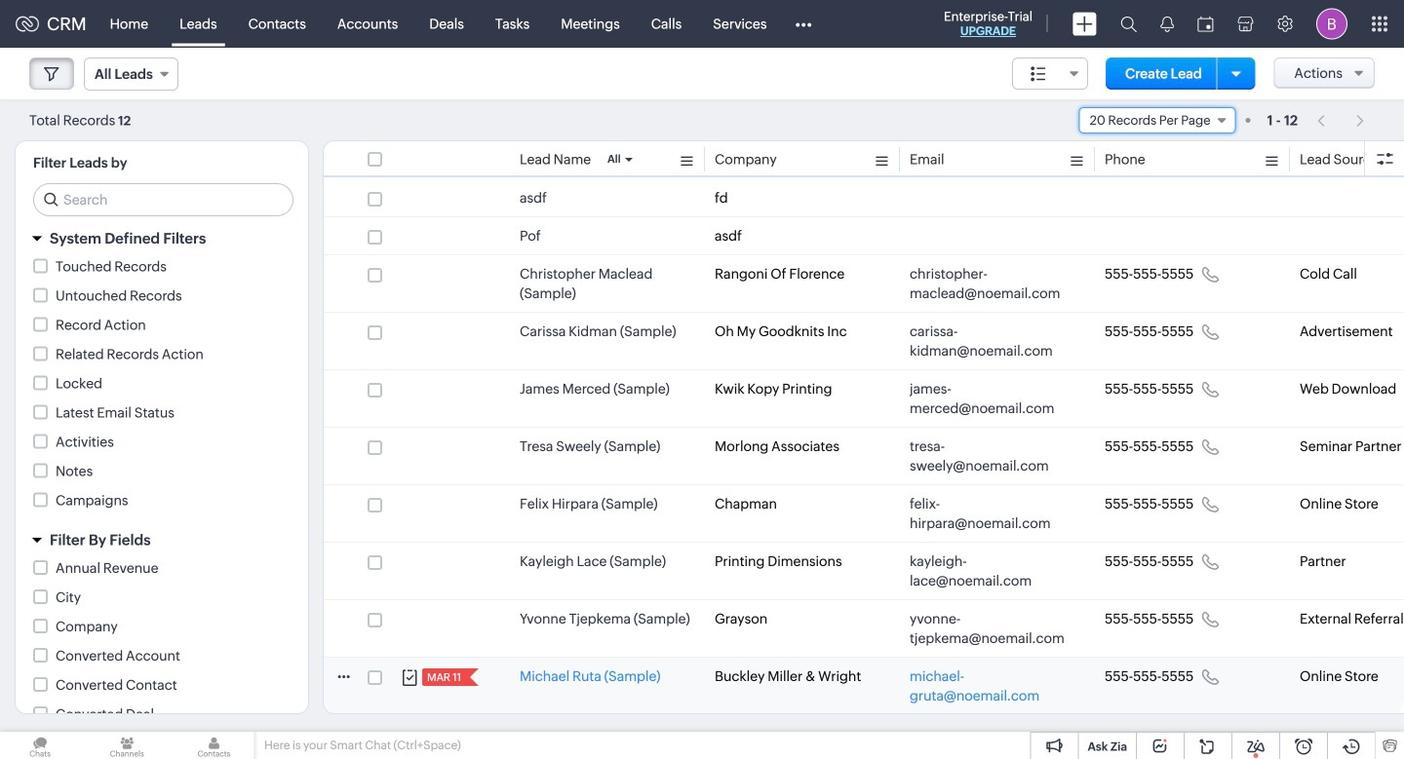 Task type: describe. For each thing, give the bounding box(es) containing it.
create menu image
[[1073, 12, 1097, 36]]

none field size
[[1013, 58, 1089, 90]]

search image
[[1121, 16, 1137, 32]]

channels image
[[87, 733, 167, 760]]

signals element
[[1149, 0, 1186, 48]]

size image
[[1031, 65, 1047, 83]]

Other Modules field
[[783, 8, 825, 40]]



Task type: vqa. For each thing, say whether or not it's contained in the screenshot.
Profile image
yes



Task type: locate. For each thing, give the bounding box(es) containing it.
signals image
[[1161, 16, 1174, 32]]

Search text field
[[34, 184, 293, 216]]

contacts image
[[174, 733, 254, 760]]

navigation
[[1308, 106, 1375, 135]]

profile element
[[1305, 0, 1360, 47]]

search element
[[1109, 0, 1149, 48]]

calendar image
[[1198, 16, 1214, 32]]

None field
[[84, 58, 178, 91], [1013, 58, 1089, 90], [1079, 107, 1236, 134], [84, 58, 178, 91], [1079, 107, 1236, 134]]

profile image
[[1317, 8, 1348, 40]]

chats image
[[0, 733, 80, 760]]

create menu element
[[1061, 0, 1109, 47]]

logo image
[[16, 16, 39, 32]]

row group
[[324, 179, 1405, 760]]



